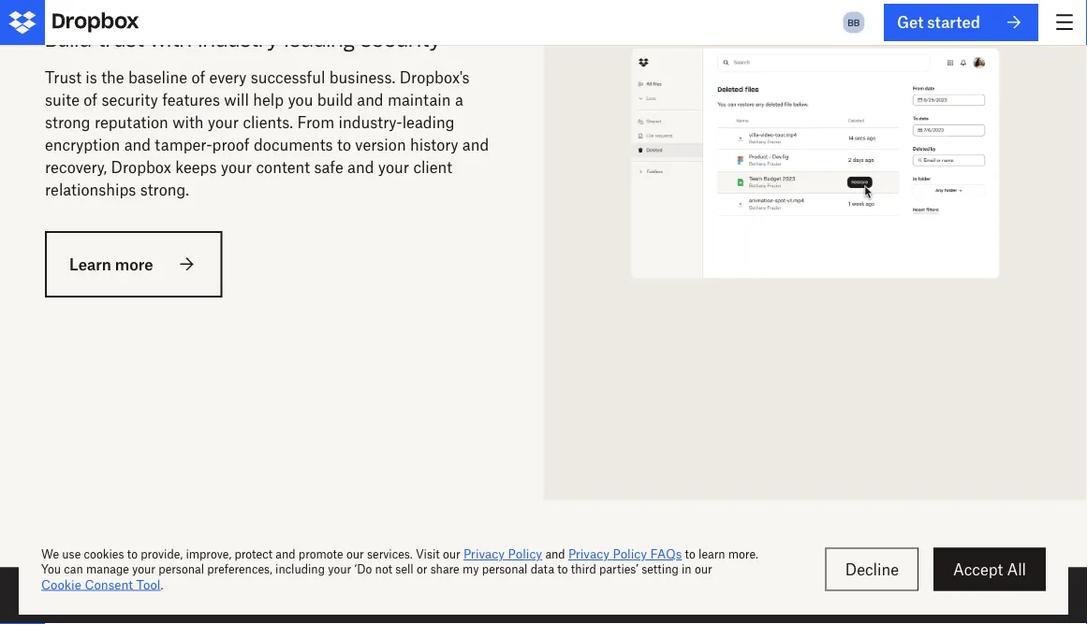 Task type: describe. For each thing, give the bounding box(es) containing it.
your down proof
[[221, 159, 252, 177]]

encryption
[[45, 136, 120, 154]]

learn more link
[[45, 232, 223, 298]]

industry
[[198, 28, 278, 52]]

bb
[[848, 16, 860, 28]]

maintain
[[388, 91, 451, 109]]

industry-
[[339, 114, 403, 132]]

documents
[[254, 136, 333, 154]]

image of restoring deleted file in dropbox. image
[[589, 0, 1043, 456]]

build trust with industry leading security
[[45, 28, 441, 52]]

recovery,
[[45, 159, 107, 177]]

build
[[45, 28, 92, 52]]

learn more
[[69, 256, 153, 274]]

quote gallery element
[[0, 569, 1088, 625]]

strong.
[[140, 181, 189, 199]]

get
[[897, 13, 924, 31]]

and up industry-
[[357, 91, 384, 109]]

clients.
[[243, 114, 293, 132]]

0 vertical spatial of
[[191, 69, 205, 87]]

started
[[928, 13, 981, 31]]

0 vertical spatial with
[[150, 28, 192, 52]]

get started
[[897, 13, 981, 31]]

dropbox's
[[400, 69, 470, 87]]

with inside trust is the baseline of every successful business. dropbox's suite of security features will help you build and maintain a strong reputation with your clients. from industry-leading encryption and tamper-proof documents to version history and recovery, dropbox keeps your content safe and your client relationships strong.
[[172, 114, 204, 132]]

more
[[115, 256, 153, 274]]

version
[[355, 136, 406, 154]]

keeps
[[175, 159, 217, 177]]

is
[[86, 69, 97, 87]]

and down to
[[348, 159, 374, 177]]

security inside trust is the baseline of every successful business. dropbox's suite of security features will help you build and maintain a strong reputation with your clients. from industry-leading encryption and tamper-proof documents to version history and recovery, dropbox keeps your content safe and your client relationships strong.
[[102, 91, 158, 109]]

suite
[[45, 91, 80, 109]]



Task type: locate. For each thing, give the bounding box(es) containing it.
dropbox
[[111, 159, 171, 177]]

leading
[[284, 28, 355, 52], [403, 114, 455, 132]]

from
[[297, 114, 335, 132]]

1 horizontal spatial of
[[191, 69, 205, 87]]

business.
[[330, 69, 396, 87]]

baseline
[[128, 69, 187, 87]]

you
[[288, 91, 313, 109]]

and
[[357, 91, 384, 109], [124, 136, 151, 154], [463, 136, 489, 154], [348, 159, 374, 177]]

with
[[150, 28, 192, 52], [172, 114, 204, 132]]

0 horizontal spatial security
[[102, 91, 158, 109]]

0 horizontal spatial leading
[[284, 28, 355, 52]]

1 horizontal spatial security
[[361, 28, 441, 52]]

0 horizontal spatial of
[[84, 91, 98, 109]]

trust
[[45, 69, 82, 87]]

of
[[191, 69, 205, 87], [84, 91, 98, 109]]

a
[[455, 91, 463, 109]]

security up the dropbox's
[[361, 28, 441, 52]]

your
[[208, 114, 239, 132], [221, 159, 252, 177], [378, 159, 409, 177]]

bb button
[[839, 7, 869, 37]]

of up features
[[191, 69, 205, 87]]

features
[[162, 91, 220, 109]]

0 vertical spatial leading
[[284, 28, 355, 52]]

will
[[224, 91, 249, 109]]

content
[[256, 159, 310, 177]]

of down is
[[84, 91, 98, 109]]

1 vertical spatial leading
[[403, 114, 455, 132]]

relationships
[[45, 181, 136, 199]]

1 vertical spatial with
[[172, 114, 204, 132]]

and up dropbox
[[124, 136, 151, 154]]

your up proof
[[208, 114, 239, 132]]

history
[[410, 136, 459, 154]]

build
[[317, 91, 353, 109]]

leading up history
[[403, 114, 455, 132]]

every
[[209, 69, 247, 87]]

safe
[[314, 159, 344, 177]]

successful
[[251, 69, 325, 87]]

1 vertical spatial security
[[102, 91, 158, 109]]

client
[[414, 159, 453, 177]]

security up reputation
[[102, 91, 158, 109]]

1 vertical spatial of
[[84, 91, 98, 109]]

strong
[[45, 114, 90, 132]]

trust is the baseline of every successful business. dropbox's suite of security features will help you build and maintain a strong reputation with your clients. from industry-leading encryption and tamper-proof documents to version history and recovery, dropbox keeps your content safe and your client relationships strong.
[[45, 69, 489, 199]]

to
[[337, 136, 351, 154]]

proof
[[212, 136, 250, 154]]

with down features
[[172, 114, 204, 132]]

leading inside trust is the baseline of every successful business. dropbox's suite of security features will help you build and maintain a strong reputation with your clients. from industry-leading encryption and tamper-proof documents to version history and recovery, dropbox keeps your content safe and your client relationships strong.
[[403, 114, 455, 132]]

help
[[253, 91, 284, 109]]

the
[[101, 69, 124, 87]]

your down version
[[378, 159, 409, 177]]

and right history
[[463, 136, 489, 154]]

tamper-
[[155, 136, 212, 154]]

reputation
[[95, 114, 168, 132]]

learn
[[69, 256, 111, 274]]

1 horizontal spatial leading
[[403, 114, 455, 132]]

leading up successful
[[284, 28, 355, 52]]

with up baseline
[[150, 28, 192, 52]]

0 vertical spatial security
[[361, 28, 441, 52]]

trust
[[98, 28, 144, 52]]

get started link
[[884, 4, 1039, 41]]

security
[[361, 28, 441, 52], [102, 91, 158, 109]]



Task type: vqa. For each thing, say whether or not it's contained in the screenshot.
Streamline onboarding and tech support
no



